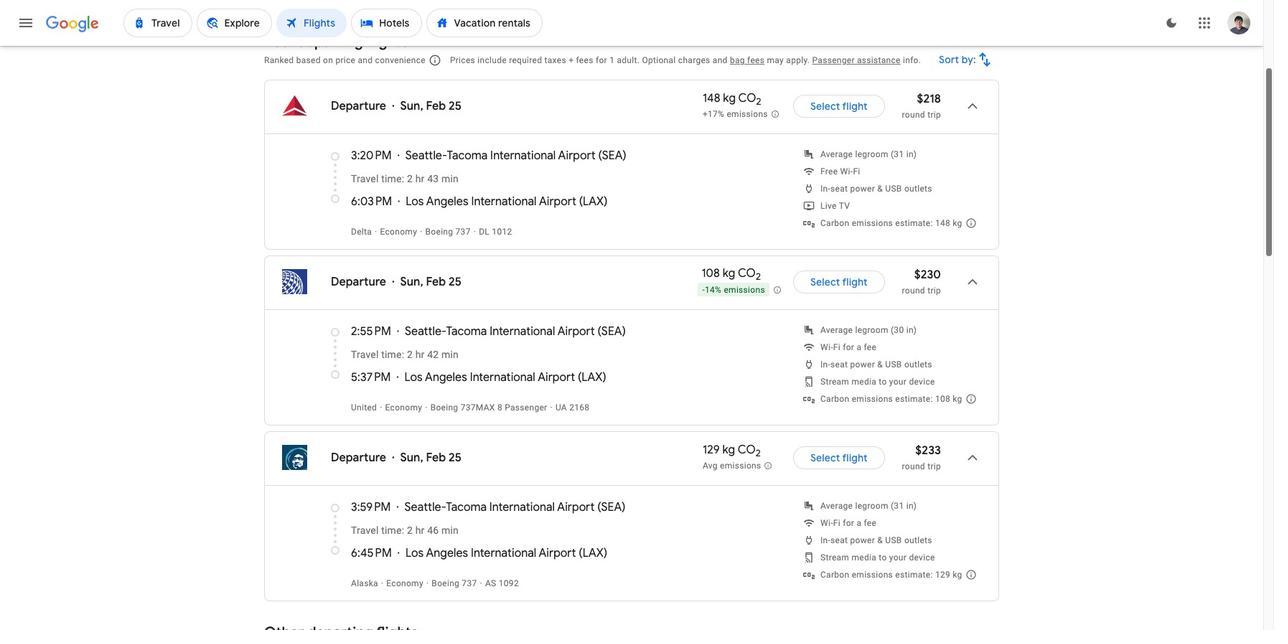 Task type: describe. For each thing, give the bounding box(es) containing it.
) for 3:59 pm
[[622, 500, 626, 515]]

129 inside 129 kg co 2
[[703, 443, 720, 458]]

travel for 3:20 pm
[[351, 173, 379, 185]]

sort by: button
[[933, 42, 999, 77]]

select for $233
[[810, 452, 840, 465]]

average legroom (30 in)
[[821, 325, 917, 335]]

co for 129
[[738, 443, 756, 458]]

( for 6:03 pm
[[579, 195, 583, 209]]

hr for 6:45 pm
[[415, 525, 425, 536]]

united
[[351, 403, 377, 413]]

device for $233
[[909, 553, 935, 563]]

737max
[[461, 403, 495, 413]]

bag
[[730, 55, 745, 65]]

108 inside 108 kg co 2
[[702, 267, 720, 281]]

in) for $230
[[907, 325, 917, 335]]

ranked
[[264, 55, 294, 65]]

1 horizontal spatial 148
[[935, 218, 951, 228]]

1 fees from the left
[[576, 55, 593, 65]]

select for $230
[[810, 276, 840, 289]]

required
[[509, 55, 542, 65]]

$233
[[916, 444, 941, 458]]

seattle-tacoma international airport ( sea ) for 2:55 pm
[[405, 325, 626, 339]]

3:59 pm
[[351, 500, 391, 515]]

select flight for $230
[[810, 276, 868, 289]]

Departure time: 2:55 PM. text field
[[351, 325, 391, 339]]

delta
[[351, 227, 372, 237]]

218 US dollars text field
[[917, 92, 941, 106]]

tv
[[839, 201, 850, 211]]

departing
[[297, 33, 363, 51]]

sea for 148
[[602, 149, 623, 163]]

1
[[610, 55, 615, 65]]

select flight button for $218
[[793, 89, 885, 123]]

carbon emissions estimate: 108 kilograms element
[[821, 394, 962, 404]]

assistance
[[857, 55, 901, 65]]

charges
[[678, 55, 710, 65]]

stream media to your device for $233
[[821, 553, 935, 563]]

$218
[[917, 92, 941, 106]]

free
[[821, 167, 838, 177]]

trip for $218
[[928, 110, 941, 120]]

as
[[485, 579, 496, 589]]

in-seat power & usb outlets for $230
[[821, 360, 932, 370]]

14%
[[705, 285, 722, 295]]

2:55 pm
[[351, 325, 391, 339]]

1 vertical spatial 737
[[462, 579, 477, 589]]

angeles for 5:37 pm
[[425, 370, 467, 385]]

airport for 3:59 pm
[[557, 500, 595, 515]]

-
[[702, 285, 705, 295]]

economy for 6:03 pm
[[380, 227, 417, 237]]

Departure time: 3:59 PM. text field
[[351, 500, 391, 515]]

0 vertical spatial passenger
[[812, 55, 855, 65]]

departure for 3:20 pm
[[331, 99, 386, 113]]

trip for $230
[[928, 286, 941, 296]]

stream for $230
[[821, 377, 849, 387]]

stream media to your device for $230
[[821, 377, 935, 387]]

seat for $230
[[831, 360, 848, 370]]

on
[[323, 55, 333, 65]]

seattle- for 3:59 pm
[[405, 500, 446, 515]]

find the best price region
[[264, 0, 999, 22]]

& for $230
[[878, 360, 883, 370]]

0 vertical spatial 737
[[456, 227, 471, 237]]

25 for 3:59 pm
[[449, 451, 462, 465]]

your for $233
[[889, 553, 907, 563]]

stream for $233
[[821, 553, 849, 563]]

46
[[427, 525, 439, 536]]

estimate: for $230
[[896, 394, 933, 404]]

seattle-tacoma international airport ( sea ) for 3:20 pm
[[405, 149, 627, 163]]

carbon emissions estimate: 148 kg
[[821, 218, 962, 228]]

1012
[[492, 227, 512, 237]]

boeing 737max 8 passenger
[[431, 403, 547, 413]]

usb for $230
[[885, 360, 902, 370]]

wi- for $233
[[821, 518, 833, 528]]

time: for 5:37 pm
[[381, 349, 404, 360]]

best
[[264, 33, 294, 51]]

$230 round trip
[[902, 268, 941, 296]]

6:03 pm
[[351, 195, 392, 209]]

passenger assistance button
[[812, 55, 901, 65]]

) for 6:45 pm
[[604, 546, 608, 561]]

2 inside 129 kg co 2
[[756, 448, 761, 460]]

departure for 3:59 pm
[[331, 451, 386, 465]]

) for 6:03 pm
[[604, 195, 608, 209]]

( for 3:59 pm
[[597, 500, 601, 515]]

1 and from the left
[[358, 55, 373, 65]]

travel time: 2 hr 43 min
[[351, 173, 459, 185]]

round for $230
[[902, 286, 925, 296]]

international for 3:59 pm
[[490, 500, 555, 515]]

2 left the 46 in the bottom of the page
[[407, 525, 413, 536]]

Departure time: 3:20 PM. text field
[[351, 149, 392, 163]]

avg emissions
[[703, 461, 761, 471]]

hr for 5:37 pm
[[415, 349, 425, 360]]

estimate: for $233
[[896, 570, 933, 580]]

as 1092
[[485, 579, 519, 589]]

round for $233
[[902, 462, 925, 472]]

& for $233
[[878, 536, 883, 546]]

seattle- for 2:55 pm
[[405, 325, 446, 339]]

media for $230
[[852, 377, 877, 387]]

taxes
[[545, 55, 566, 65]]

international for 5:37 pm
[[470, 370, 535, 385]]

boeing for 6:03 pm
[[425, 227, 453, 237]]

boeing for 5:37 pm
[[431, 403, 458, 413]]

learn more about ranking image
[[429, 54, 441, 67]]

prices
[[450, 55, 475, 65]]

co for 108
[[738, 267, 756, 281]]

dl
[[479, 227, 490, 237]]

select flight for $218
[[810, 100, 868, 113]]

media for $233
[[852, 553, 877, 563]]

ua 2168
[[556, 403, 590, 413]]

trip for $233
[[928, 462, 941, 472]]

los angeles international airport ( lax ) for 6:03 pm
[[406, 195, 608, 209]]

+17%
[[703, 109, 725, 119]]

travel time: 2 hr 42 min
[[351, 349, 459, 360]]

Arrival time: 5:37 PM. text field
[[351, 370, 391, 385]]

international for 6:03 pm
[[471, 195, 537, 209]]

(30
[[891, 325, 904, 335]]

avg
[[703, 461, 718, 471]]

live tv
[[821, 201, 850, 211]]

co for 148
[[738, 91, 756, 106]]

sea for 108
[[602, 325, 622, 339]]

convenience
[[375, 55, 426, 65]]

international for 3:20 pm
[[490, 149, 556, 163]]

legroom for $230
[[855, 325, 889, 335]]

ranked based on price and convenience
[[264, 55, 426, 65]]

select flight button for $233
[[793, 441, 885, 475]]

select flight for $233
[[810, 452, 868, 465]]

in) for $233
[[907, 501, 917, 511]]

seat for $218
[[831, 184, 848, 194]]

lax for 129
[[583, 546, 604, 561]]

2 left 42
[[407, 349, 413, 360]]

+17% emissions
[[703, 109, 768, 119]]

1 vertical spatial 129
[[935, 570, 951, 580]]

optional
[[642, 55, 676, 65]]

main menu image
[[17, 14, 34, 32]]

fi for $233
[[833, 518, 841, 528]]

estimate: for $218
[[896, 218, 933, 228]]

min for 6:03 pm
[[441, 173, 459, 185]]

129 kg co 2
[[703, 443, 761, 460]]

in- for $218
[[821, 184, 831, 194]]

1 vertical spatial 108
[[935, 394, 951, 404]]

5:37 pm
[[351, 370, 391, 385]]

los angeles international airport ( lax ) for 6:45 pm
[[406, 546, 608, 561]]

148 kg co 2
[[703, 91, 761, 108]]

2 inside 108 kg co 2
[[756, 271, 761, 283]]

prices include required taxes + fees for 1 adult. optional charges and bag fees may apply. passenger assistance
[[450, 55, 901, 65]]

2 vertical spatial economy
[[386, 579, 424, 589]]

sea for 129
[[601, 500, 622, 515]]

(31 for $218
[[891, 149, 904, 159]]

$230
[[914, 268, 941, 282]]

average legroom (31 in) for $233
[[821, 501, 917, 511]]

$233 round trip
[[902, 444, 941, 472]]

8
[[497, 403, 503, 413]]

148 inside 148 kg co 2
[[703, 91, 720, 106]]

0 vertical spatial boeing 737
[[425, 227, 471, 237]]

average for $218
[[821, 149, 853, 159]]

2 and from the left
[[713, 55, 728, 65]]

1 vertical spatial passenger
[[505, 403, 547, 413]]

free wi-fi
[[821, 167, 860, 177]]

to for $230
[[879, 377, 887, 387]]

by:
[[962, 53, 976, 66]]

for for 108
[[843, 342, 854, 353]]

108 kg co 2
[[702, 267, 761, 283]]

3:20 pm
[[351, 149, 392, 163]]



Task type: vqa. For each thing, say whether or not it's contained in the screenshot.
carbon emissions estimate: 108 kilograms element
yes



Task type: locate. For each thing, give the bounding box(es) containing it.
Arrival time: 6:45 PM. text field
[[351, 546, 392, 561]]

 image down the 46 in the bottom of the page
[[426, 579, 429, 589]]

to
[[879, 377, 887, 387], [879, 553, 887, 563]]

2 average legroom (31 in) from the top
[[821, 501, 917, 511]]

los for 6:03 pm
[[406, 195, 424, 209]]

stream
[[821, 377, 849, 387], [821, 553, 849, 563]]

3 select flight button from the top
[[793, 441, 885, 475]]

to for $233
[[879, 553, 887, 563]]

1 your from the top
[[889, 377, 907, 387]]

1 vertical spatial average
[[821, 325, 853, 335]]

sea
[[602, 149, 623, 163], [602, 325, 622, 339], [601, 500, 622, 515]]

1 horizontal spatial 129
[[935, 570, 951, 580]]

2 feb from the top
[[426, 275, 446, 289]]

2  image from the left
[[426, 579, 429, 589]]

economy for 5:37 pm
[[385, 403, 422, 413]]

2 device from the top
[[909, 553, 935, 563]]

0 vertical spatial your
[[889, 377, 907, 387]]

2 vertical spatial seattle-
[[405, 500, 446, 515]]

feb for 3:20 pm
[[426, 99, 446, 113]]

1 media from the top
[[852, 377, 877, 387]]

usb up carbon emissions estimate: 108 kilograms element
[[885, 360, 902, 370]]

2 usb from the top
[[885, 360, 902, 370]]

tacoma up the travel time: 2 hr 46 min at the bottom left of page
[[446, 500, 487, 515]]

2 vertical spatial min
[[441, 525, 459, 536]]

1 departure from the top
[[331, 99, 386, 113]]

(31 for $233
[[891, 501, 904, 511]]

0 vertical spatial co
[[738, 91, 756, 106]]

seat up carbon emissions estimate: 129 kilograms element
[[831, 536, 848, 546]]

3 travel from the top
[[351, 525, 379, 536]]

1 vertical spatial stream
[[821, 553, 849, 563]]

include
[[478, 55, 507, 65]]

based
[[296, 55, 321, 65]]

angeles for 6:45 pm
[[426, 546, 468, 561]]

boeing left as
[[432, 579, 460, 589]]

1 device from the top
[[909, 377, 935, 387]]

1 vertical spatial device
[[909, 553, 935, 563]]

2 inside 148 kg co 2
[[756, 96, 761, 108]]

3 sun, feb 25 from the top
[[400, 451, 462, 465]]

3 trip from the top
[[928, 462, 941, 472]]

3 in) from the top
[[907, 501, 917, 511]]

feb
[[426, 99, 446, 113], [426, 275, 446, 289], [426, 451, 446, 465]]

los angeles international airport ( lax ) up 8
[[405, 370, 607, 385]]

a for $233
[[857, 518, 862, 528]]

time: down departure time: 2:55 pm. text field
[[381, 349, 404, 360]]

usb for $218
[[885, 184, 902, 194]]

1 feb from the top
[[426, 99, 446, 113]]

in) for $218
[[907, 149, 917, 159]]

boeing left 737max on the bottom
[[431, 403, 458, 413]]

1 vertical spatial legroom
[[855, 325, 889, 335]]

2 up avg emissions
[[756, 448, 761, 460]]

2 carbon from the top
[[821, 394, 850, 404]]

co inside 108 kg co 2
[[738, 267, 756, 281]]

0 vertical spatial seattle-tacoma international airport ( sea )
[[405, 149, 627, 163]]

hr left 42
[[415, 349, 425, 360]]

+
[[569, 55, 574, 65]]

1 vertical spatial boeing 737
[[432, 579, 477, 589]]

0 vertical spatial carbon
[[821, 218, 850, 228]]

fee for $230
[[864, 342, 877, 353]]

2 select from the top
[[810, 276, 840, 289]]

wi-fi for a fee up carbon emissions estimate: 129 kilograms element
[[821, 518, 877, 528]]

power for $218
[[850, 184, 875, 194]]

2 vertical spatial boeing
[[432, 579, 460, 589]]

& up carbon emissions estimate: 129 kilograms element
[[878, 536, 883, 546]]

carbon
[[821, 218, 850, 228], [821, 394, 850, 404], [821, 570, 850, 580]]

dl 1012
[[479, 227, 512, 237]]

2 (31 from the top
[[891, 501, 904, 511]]

best departing flights
[[264, 33, 408, 51]]

2 vertical spatial feb
[[426, 451, 446, 465]]

2 travel from the top
[[351, 349, 379, 360]]

average legroom (31 in) for $218
[[821, 149, 917, 159]]

3 & from the top
[[878, 536, 883, 546]]

hr for 6:03 pm
[[415, 173, 425, 185]]

2 your from the top
[[889, 553, 907, 563]]

1 vertical spatial feb
[[426, 275, 446, 289]]

2 flight from the top
[[843, 276, 868, 289]]

emissions for +17% emissions
[[727, 109, 768, 119]]

sun, for 3:20 pm
[[400, 99, 423, 113]]

2 vertical spatial in-seat power & usb outlets
[[821, 536, 932, 546]]

min for 6:45 pm
[[441, 525, 459, 536]]

airport for 2:55 pm
[[558, 325, 595, 339]]

1 vertical spatial flight
[[843, 276, 868, 289]]

1 horizontal spatial  image
[[426, 579, 429, 589]]

in-seat power & usb outlets down 'average legroom (30 in)'
[[821, 360, 932, 370]]

device for $230
[[909, 377, 935, 387]]

 image right alaska
[[381, 579, 384, 589]]

1 average legroom (31 in) from the top
[[821, 149, 917, 159]]

round for $218
[[902, 110, 925, 120]]

device up carbon emissions estimate: 108 kilograms element
[[909, 377, 935, 387]]

economy right the united
[[385, 403, 422, 413]]

2 vertical spatial co
[[738, 443, 756, 458]]

1 power from the top
[[850, 184, 875, 194]]

seattle- up 42
[[405, 325, 446, 339]]

2 wi-fi for a fee from the top
[[821, 518, 877, 528]]

0 vertical spatial angeles
[[426, 195, 469, 209]]

737 left as
[[462, 579, 477, 589]]

1  image from the left
[[381, 579, 384, 589]]

media up carbon emissions estimate: 129 kilograms element
[[852, 553, 877, 563]]

flight for $230
[[843, 276, 868, 289]]

)
[[623, 149, 627, 163], [604, 195, 608, 209], [622, 325, 626, 339], [603, 370, 607, 385], [622, 500, 626, 515], [604, 546, 608, 561]]

0 vertical spatial sea
[[602, 149, 623, 163]]

2 to from the top
[[879, 553, 887, 563]]

travel for 2:55 pm
[[351, 349, 379, 360]]

1 vertical spatial 25
[[449, 275, 462, 289]]

2 vertical spatial round
[[902, 462, 925, 472]]

sun, feb 25
[[400, 99, 462, 113], [400, 275, 462, 289], [400, 451, 462, 465]]

and left bag
[[713, 55, 728, 65]]

time:
[[381, 173, 404, 185], [381, 349, 404, 360], [381, 525, 404, 536]]

0 vertical spatial (31
[[891, 149, 904, 159]]

2 up -14% emissions
[[756, 271, 761, 283]]

0 vertical spatial seat
[[831, 184, 848, 194]]

2 fee from the top
[[864, 518, 877, 528]]

sun, for 2:55 pm
[[400, 275, 423, 289]]

1 legroom from the top
[[855, 149, 889, 159]]

) for 5:37 pm
[[603, 370, 607, 385]]

 image
[[474, 227, 476, 237]]

3 usb from the top
[[885, 536, 902, 546]]

0 horizontal spatial and
[[358, 55, 373, 65]]

los down travel time: 2 hr 43 min on the left top of the page
[[406, 195, 424, 209]]

flight
[[843, 100, 868, 113], [843, 276, 868, 289], [843, 452, 868, 465]]

wi-fi for a fee down 'average legroom (30 in)'
[[821, 342, 877, 353]]

flight left $233 round trip
[[843, 452, 868, 465]]

round inside $218 round trip
[[902, 110, 925, 120]]

round down $230 text box
[[902, 286, 925, 296]]

2 vertical spatial seat
[[831, 536, 848, 546]]

1 25 from the top
[[449, 99, 462, 113]]

0 vertical spatial estimate:
[[896, 218, 933, 228]]

3 departure from the top
[[331, 451, 386, 465]]

legroom left (30
[[855, 325, 889, 335]]

in-
[[821, 184, 831, 194], [821, 360, 831, 370], [821, 536, 831, 546]]

outlets up carbon emissions estimate: 129 kilograms element
[[905, 536, 932, 546]]

0 vertical spatial average
[[821, 149, 853, 159]]

price
[[336, 55, 356, 65]]

2 stream from the top
[[821, 553, 849, 563]]

min right the 46 in the bottom of the page
[[441, 525, 459, 536]]

1 a from the top
[[857, 342, 862, 353]]

select for $218
[[810, 100, 840, 113]]

&
[[878, 184, 883, 194], [878, 360, 883, 370], [878, 536, 883, 546]]

2 sun, from the top
[[400, 275, 423, 289]]

trip down 233 us dollars 'text box'
[[928, 462, 941, 472]]

los
[[406, 195, 424, 209], [405, 370, 423, 385], [406, 546, 424, 561]]

3 legroom from the top
[[855, 501, 889, 511]]

2 vertical spatial usb
[[885, 536, 902, 546]]

148 up +17%
[[703, 91, 720, 106]]

2 vertical spatial wi-
[[821, 518, 833, 528]]

2 & from the top
[[878, 360, 883, 370]]

seattle-
[[405, 149, 447, 163], [405, 325, 446, 339], [405, 500, 446, 515]]

passenger
[[812, 55, 855, 65], [505, 403, 547, 413]]

(31 down $218 round trip
[[891, 149, 904, 159]]

3 average from the top
[[821, 501, 853, 511]]

2 in-seat power & usb outlets from the top
[[821, 360, 932, 370]]

co up +17% emissions
[[738, 91, 756, 106]]

1 vertical spatial in-
[[821, 360, 831, 370]]

2 fees from the left
[[747, 55, 765, 65]]

1 vertical spatial outlets
[[905, 360, 932, 370]]

2 vertical spatial sun,
[[400, 451, 423, 465]]

co inside 129 kg co 2
[[738, 443, 756, 458]]

3 carbon from the top
[[821, 570, 850, 580]]

boeing 737
[[425, 227, 471, 237], [432, 579, 477, 589]]

fees right +
[[576, 55, 593, 65]]

legroom up carbon emissions estimate: 129 kilograms element
[[855, 501, 889, 511]]

in-seat power & usb outlets
[[821, 184, 932, 194], [821, 360, 932, 370], [821, 536, 932, 546]]

3 flight from the top
[[843, 452, 868, 465]]

emissions for carbon emissions estimate: 108 kg
[[852, 394, 893, 404]]

2 up +17% emissions
[[756, 96, 761, 108]]

2 left 43
[[407, 173, 413, 185]]

3 power from the top
[[850, 536, 875, 546]]

sun, feb 25 for 2:55 pm
[[400, 275, 462, 289]]

legroom for $218
[[855, 149, 889, 159]]

( for 3:20 pm
[[598, 149, 602, 163]]

wi-fi for a fee for $233
[[821, 518, 877, 528]]

los angeles international airport ( lax ) up 1092
[[406, 546, 608, 561]]

1 vertical spatial average legroom (31 in)
[[821, 501, 917, 511]]

( for 5:37 pm
[[578, 370, 582, 385]]

2 media from the top
[[852, 553, 877, 563]]

0 vertical spatial to
[[879, 377, 887, 387]]

2 in- from the top
[[821, 360, 831, 370]]

0 vertical spatial travel
[[351, 173, 379, 185]]

departure down the united
[[331, 451, 386, 465]]

 image
[[381, 579, 384, 589], [426, 579, 429, 589]]

3 select from the top
[[810, 452, 840, 465]]

device up carbon emissions estimate: 129 kilograms element
[[909, 553, 935, 563]]

carbon for $233
[[821, 570, 850, 580]]

1 vertical spatial angeles
[[425, 370, 467, 385]]

seat down 'free wi-fi'
[[831, 184, 848, 194]]

airport for 6:45 pm
[[539, 546, 576, 561]]

fee for $233
[[864, 518, 877, 528]]

148 up $230 text box
[[935, 218, 951, 228]]

fi
[[853, 167, 860, 177], [833, 342, 841, 353], [833, 518, 841, 528]]

carbon for $230
[[821, 394, 850, 404]]

angeles down 42
[[425, 370, 467, 385]]

average legroom (31 in) up 'free wi-fi'
[[821, 149, 917, 159]]

0 vertical spatial for
[[596, 55, 607, 65]]

legroom
[[855, 149, 889, 159], [855, 325, 889, 335], [855, 501, 889, 511]]

2 25 from the top
[[449, 275, 462, 289]]

lax
[[583, 195, 604, 209], [582, 370, 603, 385], [583, 546, 604, 561]]

0 vertical spatial legroom
[[855, 149, 889, 159]]

6:45 pm
[[351, 546, 392, 561]]

lax for 108
[[582, 370, 603, 385]]

carbon emissions estimate: 129 kilograms element
[[821, 570, 962, 580]]

) for 3:20 pm
[[623, 149, 627, 163]]

average
[[821, 149, 853, 159], [821, 325, 853, 335], [821, 501, 853, 511]]

0 vertical spatial hr
[[415, 173, 425, 185]]

seattle-tacoma international airport ( sea )
[[405, 149, 627, 163], [405, 325, 626, 339], [405, 500, 626, 515]]

233 US dollars text field
[[916, 444, 941, 458]]

select flight button for $230
[[793, 265, 885, 299]]

average legroom (31 in)
[[821, 149, 917, 159], [821, 501, 917, 511]]

1 round from the top
[[902, 110, 925, 120]]

for left 1
[[596, 55, 607, 65]]

1 sun, feb 25 from the top
[[400, 99, 462, 113]]

1 vertical spatial usb
[[885, 360, 902, 370]]

in-seat power & usb outlets for $233
[[821, 536, 932, 546]]

1 stream from the top
[[821, 377, 849, 387]]

0 vertical spatial trip
[[928, 110, 941, 120]]

1 time: from the top
[[381, 173, 404, 185]]

1 in- from the top
[[821, 184, 831, 194]]

2 vertical spatial sea
[[601, 500, 622, 515]]

) for 2:55 pm
[[622, 325, 626, 339]]

2 min from the top
[[441, 349, 459, 360]]

media
[[852, 377, 877, 387], [852, 553, 877, 563]]

1 vertical spatial carbon
[[821, 394, 850, 404]]

0 horizontal spatial  image
[[381, 579, 384, 589]]

sun,
[[400, 99, 423, 113], [400, 275, 423, 289], [400, 451, 423, 465]]

& for $218
[[878, 184, 883, 194]]

1 vertical spatial power
[[850, 360, 875, 370]]

trip down $218
[[928, 110, 941, 120]]

power up carbon emissions estimate: 129 kilograms element
[[850, 536, 875, 546]]

los angeles international airport ( lax ) up 1012
[[406, 195, 608, 209]]

average for $233
[[821, 501, 853, 511]]

1 estimate: from the top
[[896, 218, 933, 228]]

outlets for $230
[[905, 360, 932, 370]]

adult.
[[617, 55, 640, 65]]

2 departure from the top
[[331, 275, 386, 289]]

737 left the dl
[[456, 227, 471, 237]]

2 stream media to your device from the top
[[821, 553, 935, 563]]

0 horizontal spatial 148
[[703, 91, 720, 106]]

angeles down the 46 in the bottom of the page
[[426, 546, 468, 561]]

outlets for $218
[[905, 184, 932, 194]]

seattle- for 3:20 pm
[[405, 149, 447, 163]]

hr left the 46 in the bottom of the page
[[415, 525, 425, 536]]

for down 'average legroom (30 in)'
[[843, 342, 854, 353]]

2 estimate: from the top
[[896, 394, 933, 404]]

1 average from the top
[[821, 149, 853, 159]]

1 carbon from the top
[[821, 218, 850, 228]]

2 vertical spatial power
[[850, 536, 875, 546]]

1092
[[499, 579, 519, 589]]

tacoma for 3:59 pm
[[446, 500, 487, 515]]

2 vertical spatial departure
[[331, 451, 386, 465]]

wi-fi for a fee
[[821, 342, 877, 353], [821, 518, 877, 528]]

stream media to your device up carbon emissions estimate: 129 kilograms element
[[821, 553, 935, 563]]

2 vertical spatial tacoma
[[446, 500, 487, 515]]

flight up 'average legroom (30 in)'
[[843, 276, 868, 289]]

airport for 3:20 pm
[[558, 149, 596, 163]]

1 to from the top
[[879, 377, 887, 387]]

2 select flight from the top
[[810, 276, 868, 289]]

airport for 6:03 pm
[[539, 195, 576, 209]]

1 vertical spatial (31
[[891, 501, 904, 511]]

your up carbon emissions estimate: 108 kilograms element
[[889, 377, 907, 387]]

co inside 148 kg co 2
[[738, 91, 756, 106]]

1 vertical spatial your
[[889, 553, 907, 563]]

1 hr from the top
[[415, 173, 425, 185]]

(31 down $233 round trip
[[891, 501, 904, 511]]

3 seat from the top
[[831, 536, 848, 546]]

angeles down 43
[[426, 195, 469, 209]]

economy
[[380, 227, 417, 237], [385, 403, 422, 413], [386, 579, 424, 589]]

in-seat power & usb outlets up tv at the right top of page
[[821, 184, 932, 194]]

to up carbon emissions estimate: 129 kilograms element
[[879, 553, 887, 563]]

2 vertical spatial legroom
[[855, 501, 889, 511]]

round down 233 us dollars 'text box'
[[902, 462, 925, 472]]

1 vertical spatial los
[[405, 370, 423, 385]]

trip inside $233 round trip
[[928, 462, 941, 472]]

carbon emissions estimate: 108 kg
[[821, 394, 962, 404]]

3 time: from the top
[[381, 525, 404, 536]]

2
[[756, 96, 761, 108], [407, 173, 413, 185], [756, 271, 761, 283], [407, 349, 413, 360], [756, 448, 761, 460], [407, 525, 413, 536]]

3 25 from the top
[[449, 451, 462, 465]]

round inside $233 round trip
[[902, 462, 925, 472]]

airport
[[558, 149, 596, 163], [539, 195, 576, 209], [558, 325, 595, 339], [538, 370, 575, 385], [557, 500, 595, 515], [539, 546, 576, 561]]

your for $230
[[889, 377, 907, 387]]

flight down passenger assistance button
[[843, 100, 868, 113]]

0 vertical spatial select flight
[[810, 100, 868, 113]]

in) down $233 round trip
[[907, 501, 917, 511]]

power down 'free wi-fi'
[[850, 184, 875, 194]]

-14% emissions
[[702, 285, 765, 295]]

your
[[889, 377, 907, 387], [889, 553, 907, 563]]

round inside $230 round trip
[[902, 286, 925, 296]]

2 vertical spatial angeles
[[426, 546, 468, 561]]

travel time: 2 hr 46 min
[[351, 525, 459, 536]]

$218 round trip
[[902, 92, 941, 120]]

tacoma up travel time: 2 hr 43 min on the left top of the page
[[447, 149, 488, 163]]

stream up carbon emissions estimate: 108 kilograms element
[[821, 377, 849, 387]]

2 round from the top
[[902, 286, 925, 296]]

3 min from the top
[[441, 525, 459, 536]]

boeing 737 left as
[[432, 579, 477, 589]]

stream up carbon emissions estimate: 129 kilograms element
[[821, 553, 849, 563]]

3 in-seat power & usb outlets from the top
[[821, 536, 932, 546]]

2 average from the top
[[821, 325, 853, 335]]

boeing 737 left the dl
[[425, 227, 471, 237]]

alaska
[[351, 579, 378, 589]]

2 outlets from the top
[[905, 360, 932, 370]]

1 travel from the top
[[351, 173, 379, 185]]

kg inside 108 kg co 2
[[723, 267, 735, 281]]

0 vertical spatial power
[[850, 184, 875, 194]]

tacoma
[[447, 149, 488, 163], [446, 325, 487, 339], [446, 500, 487, 515]]

2 hr from the top
[[415, 349, 425, 360]]

sun, feb 25 for 3:59 pm
[[400, 451, 462, 465]]

2 vertical spatial los
[[406, 546, 424, 561]]

sort by:
[[939, 53, 976, 66]]

co up -14% emissions
[[738, 267, 756, 281]]

1 trip from the top
[[928, 110, 941, 120]]

0 vertical spatial 108
[[702, 267, 720, 281]]

tacoma up travel time: 2 hr 42 min
[[446, 325, 487, 339]]

tacoma for 2:55 pm
[[446, 325, 487, 339]]

1 flight from the top
[[843, 100, 868, 113]]

trip down $230 text box
[[928, 286, 941, 296]]

1 vertical spatial in-seat power & usb outlets
[[821, 360, 932, 370]]

and right price
[[358, 55, 373, 65]]

a
[[857, 342, 862, 353], [857, 518, 862, 528]]

1 usb from the top
[[885, 184, 902, 194]]

carbon emissions estimate: 148 kilograms element
[[821, 218, 962, 228]]

departure down price
[[331, 99, 386, 113]]

for for 129
[[843, 518, 854, 528]]

1 stream media to your device from the top
[[821, 377, 935, 387]]

departure down delta at left top
[[331, 275, 386, 289]]

hr
[[415, 173, 425, 185], [415, 349, 425, 360], [415, 525, 425, 536]]

2 seat from the top
[[831, 360, 848, 370]]

0 vertical spatial average legroom (31 in)
[[821, 149, 917, 159]]

1 sun, from the top
[[400, 99, 423, 113]]

ua
[[556, 403, 567, 413]]

1 vertical spatial seattle-tacoma international airport ( sea )
[[405, 325, 626, 339]]

live
[[821, 201, 837, 211]]

1 vertical spatial &
[[878, 360, 883, 370]]

1 vertical spatial economy
[[385, 403, 422, 413]]

0 vertical spatial outlets
[[905, 184, 932, 194]]

1 vertical spatial los angeles international airport ( lax )
[[405, 370, 607, 385]]

1 vertical spatial lax
[[582, 370, 603, 385]]

departure for 2:55 pm
[[331, 275, 386, 289]]

a for $230
[[857, 342, 862, 353]]

may
[[767, 55, 784, 65]]

select
[[810, 100, 840, 113], [810, 276, 840, 289], [810, 452, 840, 465]]

3 select flight from the top
[[810, 452, 868, 465]]

estimate:
[[896, 218, 933, 228], [896, 394, 933, 404], [896, 570, 933, 580]]

travel down the "3:20 pm" text box
[[351, 173, 379, 185]]

kg
[[723, 91, 736, 106], [953, 218, 962, 228], [723, 267, 735, 281], [953, 394, 962, 404], [723, 443, 735, 458], [953, 570, 962, 580]]

in) down $218 round trip
[[907, 149, 917, 159]]

seat for $233
[[831, 536, 848, 546]]

108 up 14%
[[702, 267, 720, 281]]

stream media to your device
[[821, 377, 935, 387], [821, 553, 935, 563]]

a down 'average legroom (30 in)'
[[857, 342, 862, 353]]

sort
[[939, 53, 959, 66]]

1 select flight button from the top
[[793, 89, 885, 123]]

0 vertical spatial select
[[810, 100, 840, 113]]

0 horizontal spatial 129
[[703, 443, 720, 458]]

in-seat power & usb outlets for $218
[[821, 184, 932, 194]]

fees right bag
[[747, 55, 765, 65]]

outlets for $233
[[905, 536, 932, 546]]

time: up 6:45 pm on the bottom of the page
[[381, 525, 404, 536]]

kg inside 129 kg co 2
[[723, 443, 735, 458]]

1 vertical spatial in)
[[907, 325, 917, 335]]

a up carbon emissions estimate: 129 kilograms element
[[857, 518, 862, 528]]

to up carbon emissions estimate: 108 kg
[[879, 377, 887, 387]]

2 vertical spatial los angeles international airport ( lax )
[[406, 546, 608, 561]]

1 seat from the top
[[831, 184, 848, 194]]

129
[[703, 443, 720, 458], [935, 570, 951, 580]]

trip inside $218 round trip
[[928, 110, 941, 120]]

42
[[427, 349, 439, 360]]

usb for $233
[[885, 536, 902, 546]]

outlets up carbon emissions estimate: 108 kg
[[905, 360, 932, 370]]

2168
[[569, 403, 590, 413]]

los for 5:37 pm
[[405, 370, 423, 385]]

1 select flight from the top
[[810, 100, 868, 113]]

in- for $230
[[821, 360, 831, 370]]

hr left 43
[[415, 173, 425, 185]]

1 vertical spatial hr
[[415, 349, 425, 360]]

2 sun, feb 25 from the top
[[400, 275, 462, 289]]

1 in-seat power & usb outlets from the top
[[821, 184, 932, 194]]

(
[[598, 149, 602, 163], [579, 195, 583, 209], [598, 325, 602, 339], [578, 370, 582, 385], [597, 500, 601, 515], [579, 546, 583, 561]]

stream media to your device up carbon emissions estimate: 108 kg
[[821, 377, 935, 387]]

2 select flight button from the top
[[793, 265, 885, 299]]

Arrival time: 6:03 PM. text field
[[351, 195, 392, 209]]

trip inside $230 round trip
[[928, 286, 941, 296]]

wi-fi for a fee for $230
[[821, 342, 877, 353]]

3 outlets from the top
[[905, 536, 932, 546]]

1 vertical spatial select
[[810, 276, 840, 289]]

1 fee from the top
[[864, 342, 877, 353]]

travel down 3:59 pm
[[351, 525, 379, 536]]

average for $230
[[821, 325, 853, 335]]

in- for $233
[[821, 536, 831, 546]]

apply.
[[786, 55, 810, 65]]

230 US dollars text field
[[914, 268, 941, 282]]

2 trip from the top
[[928, 286, 941, 296]]

2 vertical spatial select
[[810, 452, 840, 465]]

1 vertical spatial stream media to your device
[[821, 553, 935, 563]]

1 vertical spatial a
[[857, 518, 862, 528]]

usb up carbon emissions estimate: 148 kilograms element
[[885, 184, 902, 194]]

trip
[[928, 110, 941, 120], [928, 286, 941, 296], [928, 462, 941, 472]]

seat down 'average legroom (30 in)'
[[831, 360, 848, 370]]

los down the travel time: 2 hr 46 min at the bottom left of page
[[406, 546, 424, 561]]

in-seat power & usb outlets up carbon emissions estimate: 129 kilograms element
[[821, 536, 932, 546]]

round
[[902, 110, 925, 120], [902, 286, 925, 296], [902, 462, 925, 472]]

0 vertical spatial &
[[878, 184, 883, 194]]

time: for 6:03 pm
[[381, 173, 404, 185]]

0 horizontal spatial fees
[[576, 55, 593, 65]]

1 horizontal spatial and
[[713, 55, 728, 65]]

seattle-tacoma international airport ( sea ) for 3:59 pm
[[405, 500, 626, 515]]

1 vertical spatial fi
[[833, 342, 841, 353]]

usb
[[885, 184, 902, 194], [885, 360, 902, 370], [885, 536, 902, 546]]

1 & from the top
[[878, 184, 883, 194]]

1 vertical spatial select flight button
[[793, 265, 885, 299]]

sun, feb 25 for 3:20 pm
[[400, 99, 462, 113]]

in) right (30
[[907, 325, 917, 335]]

0 vertical spatial in-seat power & usb outlets
[[821, 184, 932, 194]]

media up carbon emissions estimate: 108 kg
[[852, 377, 877, 387]]

0 vertical spatial stream
[[821, 377, 849, 387]]

1 in) from the top
[[907, 149, 917, 159]]

bag fees button
[[730, 55, 765, 65]]

2 in) from the top
[[907, 325, 917, 335]]

emissions for avg emissions
[[720, 461, 761, 471]]

1 (31 from the top
[[891, 149, 904, 159]]

economy right alaska
[[386, 579, 424, 589]]

0 vertical spatial time:
[[381, 173, 404, 185]]

usb up carbon emissions estimate: 129 kilograms element
[[885, 536, 902, 546]]

2 vertical spatial lax
[[583, 546, 604, 561]]

0 vertical spatial wi-
[[840, 167, 853, 177]]

international for 6:45 pm
[[471, 546, 536, 561]]

1 vertical spatial seattle-
[[405, 325, 446, 339]]

travel up 5:37 pm text field in the left bottom of the page
[[351, 349, 379, 360]]

2 legroom from the top
[[855, 325, 889, 335]]

departure
[[331, 99, 386, 113], [331, 275, 386, 289], [331, 451, 386, 465]]

2 power from the top
[[850, 360, 875, 370]]

flights
[[366, 33, 408, 51]]

3 in- from the top
[[821, 536, 831, 546]]

power down 'average legroom (30 in)'
[[850, 360, 875, 370]]

0 vertical spatial fi
[[853, 167, 860, 177]]

change appearance image
[[1154, 6, 1189, 40]]

international for 2:55 pm
[[490, 325, 555, 339]]

passenger right 8
[[505, 403, 547, 413]]

2 time: from the top
[[381, 349, 404, 360]]

1 vertical spatial min
[[441, 349, 459, 360]]

1 wi-fi for a fee from the top
[[821, 342, 877, 353]]

1 vertical spatial wi-fi for a fee
[[821, 518, 877, 528]]

min right 42
[[441, 349, 459, 360]]

carbon emissions estimate: 129 kg
[[821, 570, 962, 580]]

43
[[427, 173, 439, 185]]

0 vertical spatial in-
[[821, 184, 831, 194]]

0 vertical spatial select flight button
[[793, 89, 885, 123]]

passenger right the apply.
[[812, 55, 855, 65]]

1 min from the top
[[441, 173, 459, 185]]

international
[[490, 149, 556, 163], [471, 195, 537, 209], [490, 325, 555, 339], [470, 370, 535, 385], [490, 500, 555, 515], [471, 546, 536, 561]]

0 vertical spatial a
[[857, 342, 862, 353]]

kg inside 148 kg co 2
[[723, 91, 736, 106]]

flight for $218
[[843, 100, 868, 113]]

2 vertical spatial flight
[[843, 452, 868, 465]]



